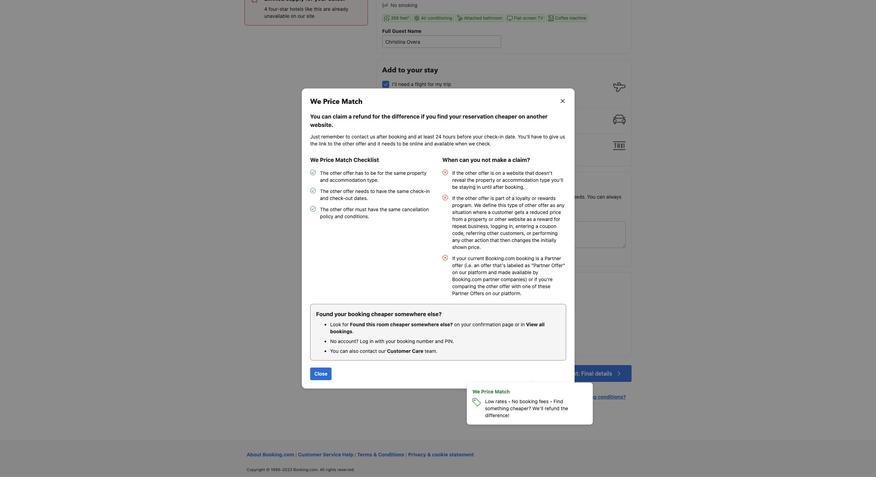 Task type: locate. For each thing, give the bounding box(es) containing it.
type for this
[[508, 202, 518, 208]]

at for in
[[479, 295, 483, 301]]

offer left has
[[343, 170, 354, 176]]

0 vertical spatial you
[[310, 113, 320, 120]]

booking inside if your current booking.com booking is a partner offer (i.e. an offer that's labeled as "partner offer" on our platform and made available by booking.com partner companies) or if you're comparing the other offer with one of these partner offers on our platform.
[[516, 255, 534, 261]]

1 vertical spatial this
[[498, 202, 506, 208]]

price down link
[[320, 157, 334, 163]]

part
[[496, 195, 505, 201]]

trip
[[444, 81, 451, 87]]

offer up conditions.
[[343, 206, 354, 212]]

the other offer needs to have the same check-in and check-out dates.
[[320, 188, 430, 201]]

2 special from the top
[[382, 194, 399, 200]]

from up 'repeat'
[[452, 216, 463, 222]]

is
[[491, 170, 494, 176], [491, 195, 494, 201], [478, 201, 482, 207], [536, 255, 539, 261], [395, 344, 399, 350]]

help
[[342, 452, 354, 458]]

you
[[426, 113, 436, 120], [471, 157, 480, 163], [479, 309, 487, 315]]

0 vertical spatial like
[[305, 6, 313, 12]]

a down define
[[488, 209, 491, 215]]

price
[[550, 209, 561, 215]]

requests inside special requests can't be guaranteed, but the property will do its best to meet your needs. you can always make a special request after your booking is complete.
[[400, 194, 420, 200]]

coffee machine
[[555, 16, 587, 21]]

your up look
[[334, 311, 347, 317]]

as inside if your current booking.com booking is a partner offer (i.e. an offer that's labeled as "partner offer" on our platform and made available by booking.com partner companies) or if you're comparing the other offer with one of these partner offers on our platform.
[[525, 262, 530, 268]]

2 vertical spatial of
[[532, 283, 537, 289]]

special inside special requests can't be guaranteed, but the property will do its best to meet your needs. you can always make a special request after your booking is complete.
[[382, 194, 399, 200]]

copyright
[[247, 467, 265, 472]]

a left flight
[[411, 81, 414, 87]]

find
[[554, 399, 564, 405]]

1 vertical spatial add
[[382, 322, 392, 328]]

other inside if your current booking.com booking is a partner offer (i.e. an offer that's labeled as "partner offer" on our platform and made available by booking.com partner companies) or if you're comparing the other offer with one of these partner offers on our platform.
[[486, 283, 498, 289]]

air conditioning
[[421, 16, 452, 21]]

2 horizontal spatial you
[[587, 194, 596, 200]]

2 add from the top
[[382, 322, 392, 328]]

2 if from the top
[[452, 195, 455, 201]]

3 the from the top
[[320, 206, 329, 212]]

about booking.com link
[[247, 452, 294, 458]]

for right ready
[[451, 295, 457, 301]]

and inside if your current booking.com booking is a partner offer (i.e. an offer that's labeled as "partner offer" on our platform and made available by booking.com partner companies) or if you're comparing the other offer with one of these partner offers on our platform.
[[488, 269, 497, 275]]

0 vertical spatial needs
[[382, 141, 395, 147]]

flight
[[415, 81, 427, 87]]

1 horizontal spatial will
[[507, 194, 515, 200]]

check- up the policy
[[330, 195, 345, 201]]

time down number
[[422, 344, 432, 350]]

contact down log at the bottom left of page
[[360, 348, 377, 354]]

have right must
[[368, 206, 378, 212]]

0 horizontal spatial if
[[421, 113, 425, 120]]

for inside if the other offer is part of a loyalty or rewards program. we define this type of other offer as any situation where a customer gets a reduced price from a property or other website as a reward for repeat business, logging in, entering a coupon code, referring other customers, or performing any other action that then changes the initially shown price.
[[554, 216, 560, 222]]

0 vertical spatial else?
[[428, 311, 442, 317]]

1 vertical spatial you
[[587, 194, 596, 200]]

next:
[[566, 371, 580, 377]]

in inside if the other offer is on a website that doesn't reveal the property or accommodation type you'll be staying in until after booking.
[[477, 184, 481, 190]]

look
[[330, 322, 341, 328]]

the down just
[[310, 141, 318, 147]]

when
[[455, 141, 467, 147]]

can inside you can claim a refund for the difference if you find your reservation cheaper on another website.
[[322, 113, 331, 120]]

– left help at the bottom
[[441, 309, 443, 315]]

can left always
[[597, 194, 605, 200]]

0 horizontal spatial like
[[305, 6, 313, 12]]

and up book
[[408, 134, 416, 140]]

attached bathroom
[[464, 16, 502, 21]]

1 horizontal spatial refund
[[545, 406, 560, 412]]

at
[[418, 134, 422, 140], [479, 295, 483, 301]]

can for when can you not make a claim?
[[459, 157, 469, 163]]

1 horizontal spatial no
[[391, 2, 397, 8]]

you'll
[[551, 177, 563, 183]]

1 vertical spatial my
[[569, 394, 576, 400]]

type inside if the other offer is part of a loyalty or rewards program. we define this type of other offer as any situation where a customer gets a reduced price from a property or other website as a reward for repeat business, logging in, entering a coupon code, referring other customers, or performing any other action that then changes the initially shown price.
[[508, 202, 518, 208]]

make inside special requests can't be guaranteed, but the property will do its best to meet your needs. you can always make a special request after your booking is complete.
[[382, 201, 394, 207]]

as up entering
[[527, 216, 532, 222]]

0 vertical spatial of
[[506, 195, 511, 201]]

type inside if the other offer is on a website that doesn't reveal the property or accommodation type you'll be staying in until after booking.
[[540, 177, 550, 183]]

booking up labeled
[[516, 255, 534, 261]]

0 vertical spatial (optional)
[[474, 214, 493, 220]]

1 horizontal spatial type
[[540, 177, 550, 183]]

or right its in the right top of the page
[[532, 195, 536, 201]]

i'll
[[392, 81, 397, 87]]

1 vertical spatial of
[[519, 202, 524, 208]]

the inside 'the other offer must have the same cancellation policy and conditions.'
[[380, 206, 387, 212]]

1 & from the left
[[374, 452, 377, 458]]

i'd like free private parking on site
[[392, 254, 468, 260]]

until
[[482, 184, 492, 190]]

1 vertical spatial website
[[508, 216, 526, 222]]

special
[[400, 201, 416, 207]]

customers,
[[500, 230, 525, 236]]

any left hassle.
[[533, 148, 540, 154]]

rights
[[326, 467, 336, 472]]

1 vertical spatial time
[[422, 344, 432, 350]]

if inside if the other offer is on a website that doesn't reveal the property or accommodation type you'll be staying in until after booking.
[[452, 170, 455, 176]]

requests for special requests
[[409, 178, 438, 188]]

1 vertical spatial same
[[397, 188, 409, 194]]

if inside if your current booking.com booking is a partner offer (i.e. an offer that's labeled as "partner offer" on our platform and made available by booking.com partner companies) or if you're comparing the other offer with one of these partner offers on our platform.
[[535, 276, 537, 282]]

accommodation down has
[[330, 177, 366, 183]]

group containing i'll need a flight for my trip
[[382, 78, 629, 161]]

no smoking
[[391, 2, 418, 8]]

give
[[549, 134, 559, 140]]

1 vertical spatial room
[[377, 322, 389, 328]]

of up gets
[[519, 202, 524, 208]]

like right the hotels at top
[[305, 6, 313, 12]]

property inside if the other offer is part of a loyalty or rewards program. we define this type of other offer as any situation where a customer gets a reduced price from a property or other website as a reward for repeat business, logging in, entering a coupon code, referring other customers, or performing any other action that then changes the initially shown price.
[[468, 216, 487, 222]]

0 horizontal spatial no
[[330, 338, 337, 344]]

you for you can claim a refund for the difference if you find your reservation cheaper on another website.
[[310, 113, 320, 120]]

accommodation inside the other offer has to be for the same property and accommodation type.
[[330, 177, 366, 183]]

2 vertical spatial booking.com
[[263, 452, 294, 458]]

2 horizontal spatial booking.com
[[486, 255, 515, 261]]

booking up want
[[389, 134, 407, 140]]

property inside the other offer has to be for the same property and accommodation type.
[[407, 170, 427, 176]]

airport
[[453, 148, 466, 154]]

same inside the other offer needs to have the same check-in and check-out dates.
[[397, 188, 409, 194]]

loyalty
[[516, 195, 531, 201]]

write
[[400, 214, 412, 220]]

if for if the other offer is part of a loyalty or rewards program. we define this type of other offer as any situation where a customer gets a reduced price from a property or other website as a reward for repeat business, logging in, entering a coupon code, referring other customers, or performing any other action that then changes the initially shown price.
[[452, 195, 455, 201]]

& left the cookie
[[428, 452, 431, 458]]

refund for a
[[353, 113, 371, 120]]

0 vertical spatial partner
[[545, 255, 561, 261]]

add
[[392, 155, 400, 160]]

room down found your booking cheaper somewhere else?
[[377, 322, 389, 328]]

1 horizontal spatial customer
[[387, 348, 411, 354]]

booking.com up 1996–2023
[[263, 452, 294, 458]]

program.
[[452, 202, 473, 208]]

the
[[320, 170, 329, 176], [320, 188, 329, 194], [320, 206, 329, 212]]

0 horizontal spatial refund
[[353, 113, 371, 120]]

a inside if your current booking.com booking is a partner offer (i.e. an offer that's labeled as "partner offer" on our platform and made available by booking.com partner companies) or if you're comparing the other offer with one of these partner offers on our platform.
[[541, 255, 543, 261]]

needs up 'dates.'
[[355, 188, 369, 194]]

1 horizontal spatial you
[[330, 348, 339, 354]]

after inside if the other offer is on a website that doesn't reveal the property or accommodation type you'll be staying in until after booking.
[[493, 184, 504, 190]]

2 us from the left
[[560, 134, 565, 140]]

platform.
[[501, 290, 522, 296]]

whenever
[[456, 309, 478, 315]]

to down the remember
[[328, 141, 332, 147]]

1 horizontal spatial make
[[492, 157, 507, 163]]

4 four-star hotels like this are already unavailable on our site status
[[244, 0, 368, 25]]

room
[[408, 295, 420, 301], [377, 322, 389, 328]]

1 vertical spatial type
[[508, 202, 518, 208]]

2 the from the top
[[320, 188, 329, 194]]

site
[[307, 13, 315, 19], [460, 254, 468, 260]]

1 horizontal spatial that
[[525, 170, 534, 176]]

least
[[423, 134, 434, 140]]

the for the other offer needs to have the same check-in and check-out dates.
[[320, 188, 329, 194]]

3 if from the top
[[452, 255, 455, 261]]

0 horizontal spatial any
[[452, 237, 460, 243]]

no inside we price match dialog
[[330, 338, 337, 344]]

to
[[398, 66, 405, 75], [346, 134, 350, 140], [543, 134, 548, 140], [405, 140, 410, 146], [328, 141, 332, 147], [397, 141, 401, 147], [467, 148, 471, 154], [425, 155, 429, 160], [365, 170, 369, 176], [370, 188, 375, 194], [541, 194, 546, 200]]

your up (i.e.
[[457, 255, 467, 261]]

0 horizontal spatial us
[[370, 134, 375, 140]]

on inside "4 four-star hotels like this are already unavailable on our site"
[[291, 13, 297, 19]]

accommodation up booking.
[[502, 177, 539, 183]]

our inside "4 four-star hotels like this are already unavailable on our site"
[[298, 13, 305, 19]]

1 special from the top
[[382, 178, 407, 188]]

1 horizontal spatial with
[[512, 283, 521, 289]]

comparing
[[452, 283, 476, 289]]

terms & conditions link
[[357, 452, 404, 458]]

like right i'd
[[399, 254, 407, 260]]

to up avoid
[[397, 141, 401, 147]]

if inside if the other offer is part of a loyalty or rewards program. we define this type of other offer as any situation where a customer gets a reduced price from a property or other website as a reward for repeat business, logging in, entering a coupon code, referring other customers, or performing any other action that then changes the initially shown price.
[[452, 195, 455, 201]]

the inside special requests can't be guaranteed, but the property will do its best to meet your needs. you can always make a special request after your booking is complete.
[[478, 194, 485, 200]]

booking.com.
[[293, 467, 319, 472]]

2 vertical spatial same
[[388, 206, 401, 212]]

we'll
[[557, 148, 566, 154], [533, 406, 544, 412]]

be
[[403, 141, 408, 147], [370, 170, 376, 176], [452, 184, 458, 190], [434, 194, 439, 200], [429, 295, 435, 301]]

a left do
[[512, 195, 515, 201]]

refund inside you can claim a refund for the difference if you find your reservation cheaper on another website.
[[353, 113, 371, 120]]

as right labeled
[[525, 262, 530, 268]]

somewhere up estimated
[[395, 311, 426, 317]]

from right get
[[435, 148, 444, 154]]

please
[[382, 214, 398, 220]]

property inside if the other offer is on a website that doesn't reveal the property or accommodation type you'll be staying in until after booking.
[[476, 177, 495, 183]]

0 vertical spatial –
[[424, 148, 426, 154]]

and up "partner"
[[488, 269, 497, 275]]

taxi
[[428, 140, 436, 146], [401, 155, 408, 160]]

for up type. at the top of page
[[377, 170, 384, 176]]

0 horizontal spatial available
[[434, 141, 454, 147]]

1 horizontal spatial this
[[366, 322, 375, 328]]

available inside if your current booking.com booking is a partner offer (i.e. an offer that's labeled as "partner offer" on our platform and made available by booking.com partner companies) or if you're comparing the other offer with one of these partner offers on our platform.
[[512, 269, 532, 275]]

us for contact
[[370, 134, 375, 140]]

0 vertical spatial match
[[342, 97, 363, 106]]

0 horizontal spatial make
[[382, 201, 394, 207]]

we price match up claim
[[310, 97, 363, 106]]

if inside if your current booking.com booking is a partner offer (i.e. an offer that's labeled as "partner offer" on our platform and made available by booking.com partner companies) or if you're comparing the other offer with one of these partner offers on our platform.
[[452, 255, 455, 261]]

any inside avoid surprises – get from the airport to your accommodations without any hassle. we'll add taxi options to your booking confirmation.
[[533, 148, 540, 154]]

need
[[399, 81, 410, 87], [488, 309, 500, 315]]

price up claim
[[323, 97, 340, 106]]

0 vertical spatial refund
[[353, 113, 371, 120]]

arrival
[[431, 322, 446, 328]]

1 horizontal spatial needs
[[382, 141, 395, 147]]

accommodation
[[330, 177, 366, 183], [502, 177, 539, 183]]

account?
[[338, 338, 359, 344]]

1 vertical spatial if
[[535, 276, 537, 282]]

the inside the other offer has to be for the same property and accommodation type.
[[385, 170, 392, 176]]

cheaper up date.
[[495, 113, 517, 120]]

a right gets
[[526, 209, 529, 215]]

match up claim
[[342, 97, 363, 106]]

rates
[[496, 399, 507, 405]]

add down found your booking cheaper somewhere else?
[[382, 322, 392, 328]]

the up staying at the top
[[467, 177, 474, 183]]

add for add to your stay
[[382, 66, 397, 75]]

we'll down fees
[[533, 406, 544, 412]]

1 vertical spatial are
[[560, 394, 568, 400]]

check-
[[484, 134, 500, 140], [410, 188, 426, 194], [330, 195, 345, 201], [458, 295, 474, 301]]

customer down no account? log in with your booking number and pin.
[[387, 348, 411, 354]]

time for (optional)
[[447, 322, 458, 328]]

taxi right the add
[[401, 155, 408, 160]]

no up cheaper?
[[512, 399, 519, 405]]

offer inside the other offer needs to have the same check-in and check-out dates.
[[343, 188, 354, 194]]

1 the from the top
[[320, 170, 329, 176]]

booking inside avoid surprises – get from the airport to your accommodations without any hassle. we'll add taxi options to your booking confirmation.
[[440, 155, 456, 160]]

are
[[324, 6, 331, 12], [560, 394, 568, 400]]

you can claim a refund for the difference if you find your reservation cheaper on another website.
[[310, 113, 548, 128]]

special up please
[[382, 194, 399, 200]]

partner up offer"
[[545, 255, 561, 261]]

will up "front"
[[421, 295, 428, 301]]

do
[[516, 194, 522, 200]]

next: final details button
[[558, 365, 632, 382]]

0 vertical spatial we price match
[[310, 97, 363, 106]]

1 vertical spatial have
[[376, 188, 387, 194]]

be inside the other offer has to be for the same property and accommodation type.
[[370, 170, 376, 176]]

needs inside you'll have to give us the link to the other offer and it needs to be online and available when we check.
[[382, 141, 395, 147]]

with inside if your current booking.com booking is a partner offer (i.e. an offer that's labeled as "partner offer" on our platform and made available by booking.com partner companies) or if you're comparing the other offer with one of these partner offers on our platform.
[[512, 283, 521, 289]]

our
[[298, 13, 305, 19], [459, 269, 467, 275], [493, 290, 500, 296], [378, 348, 386, 354]]

always
[[607, 194, 622, 200]]

2 vertical spatial you
[[330, 348, 339, 354]]

other inside you'll have to give us the link to the other offer and it needs to be online and available when we check.
[[342, 141, 354, 147]]

1 us from the left
[[370, 134, 375, 140]]

1 vertical spatial no
[[330, 338, 337, 344]]

you up confirmation
[[479, 309, 487, 315]]

special for special requests
[[382, 178, 407, 188]]

2 & from the left
[[428, 452, 431, 458]]

the inside you can claim a refund for the difference if you find your reservation cheaper on another website.
[[382, 113, 390, 120]]

no for no smoking
[[391, 2, 397, 8]]

policy
[[320, 213, 333, 219]]

can inside special requests can't be guaranteed, but the property will do its best to meet your needs. you can always make a special request after your booking is complete.
[[597, 194, 605, 200]]

at up book
[[418, 134, 422, 140]]

0 vertical spatial if
[[452, 170, 455, 176]]

0 vertical spatial cheaper
[[495, 113, 517, 120]]

offer up checklist
[[356, 141, 366, 147]]

0 vertical spatial contact
[[351, 134, 369, 140]]

taxi down least
[[428, 140, 436, 146]]

and inside the other offer has to be for the same property and accommodation type.
[[320, 177, 328, 183]]

reveal
[[452, 177, 466, 183]]

2 vertical spatial this
[[366, 322, 375, 328]]

– left get
[[424, 148, 426, 154]]

the right but
[[478, 194, 485, 200]]

taxi inside avoid surprises – get from the airport to your accommodations without any hassle. we'll add taxi options to your booking confirmation.
[[401, 155, 408, 160]]

the inside the other offer has to be for the same property and accommodation type.
[[320, 170, 329, 176]]

you for you can also contact our customer care team.
[[330, 348, 339, 354]]

0 horizontal spatial we'll
[[533, 406, 544, 412]]

screen
[[524, 16, 537, 21]]

• right fees
[[550, 399, 553, 405]]

1 vertical spatial will
[[421, 295, 428, 301]]

0 horizontal spatial &
[[374, 452, 377, 458]]

conditions
[[378, 452, 404, 458]]

1 vertical spatial if
[[452, 195, 455, 201]]

labeled
[[507, 262, 524, 268]]

and
[[408, 134, 416, 140], [368, 141, 376, 147], [425, 141, 433, 147], [320, 177, 328, 183], [320, 195, 328, 201], [335, 213, 343, 219], [488, 269, 497, 275], [435, 338, 444, 344]]

1 vertical spatial need
[[488, 309, 500, 315]]

bookings
[[330, 329, 352, 335]]

cancellation
[[402, 206, 429, 212]]

have inside you'll have to give us the link to the other offer and it needs to be online and available when we check.
[[531, 134, 542, 140]]

1 vertical spatial any
[[557, 202, 565, 208]]

2 vertical spatial any
[[452, 237, 460, 243]]

1 horizontal spatial after
[[436, 201, 446, 207]]

have inside 'the other offer must have the same cancellation policy and conditions.'
[[368, 206, 378, 212]]

want to book a taxi or shuttle ride in advance?
[[392, 140, 497, 146]]

1 vertical spatial at
[[479, 295, 483, 301]]

0 vertical spatial if
[[421, 113, 425, 120]]

website inside if the other offer is part of a loyalty or rewards program. we define this type of other offer as any situation where a customer gets a reduced price from a property or other website as a reward for repeat business, logging in, entering a coupon code, referring other customers, or performing any other action that then changes the initially shown price.
[[508, 216, 526, 222]]

0 horizontal spatial with
[[375, 338, 384, 344]]

is inside if your current booking.com booking is a partner offer (i.e. an offer that's labeled as "partner offer" on our platform and made available by booking.com partner companies) or if you're comparing the other offer with one of these partner offers on our platform.
[[536, 255, 539, 261]]

2 horizontal spatial this
[[498, 202, 506, 208]]

0 horizontal spatial booking.com
[[263, 452, 294, 458]]

©
[[266, 467, 270, 472]]

us inside you'll have to give us the link to the other offer and it needs to be online and available when we check.
[[560, 134, 565, 140]]

found up .
[[350, 322, 365, 328]]

made
[[498, 269, 511, 275]]

if your current booking.com booking is a partner offer (i.e. an offer that's labeled as "partner offer" on our platform and made available by booking.com partner companies) or if you're comparing the other offer with one of these partner offers on our platform.
[[452, 255, 565, 296]]

after up it
[[377, 134, 387, 140]]

0 vertical spatial price
[[323, 97, 340, 106]]

1 add from the top
[[382, 66, 397, 75]]

add for add your estimated arrival time (optional)
[[382, 322, 392, 328]]

logging
[[491, 223, 508, 229]]

1 horizontal spatial room
[[408, 295, 420, 301]]

that left then
[[490, 237, 499, 243]]

1 vertical spatial refund
[[545, 406, 560, 412]]

0 vertical spatial will
[[507, 194, 515, 200]]

None text field
[[382, 222, 626, 248]]

booking down but
[[459, 201, 477, 207]]

privacy & cookie statement
[[408, 452, 474, 458]]

that inside if the other offer is part of a loyalty or rewards program. we define this type of other offer as any situation where a customer gets a reduced price from a property or other website as a reward for repeat business, logging in, entering a coupon code, referring other customers, or performing any other action that then changes the initially shown price.
[[490, 237, 499, 243]]

at left '3:00 pm'
[[479, 295, 483, 301]]

guest
[[392, 28, 407, 34]]

i'm interested in renting a car
[[392, 114, 458, 120]]

booking
[[389, 134, 407, 140], [440, 155, 456, 160], [459, 201, 477, 207], [516, 255, 534, 261], [348, 311, 370, 317], [397, 338, 415, 344], [577, 394, 597, 400], [520, 399, 538, 405]]

at inside dialog
[[418, 134, 422, 140]]

you inside you can claim a refund for the difference if you find your reservation cheaper on another website.
[[310, 113, 320, 120]]

that left doesn't
[[525, 170, 534, 176]]

0 horizontal spatial taxi
[[401, 155, 408, 160]]

as
[[550, 202, 555, 208], [527, 216, 532, 222], [525, 262, 530, 268]]

the down shuttle
[[445, 148, 452, 154]]

team.
[[425, 348, 437, 354]]

the inside 'the other offer must have the same cancellation policy and conditions.'
[[320, 206, 329, 212]]

a inside you can claim a refund for the difference if you find your reservation cheaper on another website.
[[349, 113, 352, 120]]

& right terms
[[374, 452, 377, 458]]

same down special requests
[[397, 188, 409, 194]]

refund down find
[[545, 406, 560, 412]]

of right one at the right bottom of the page
[[532, 283, 537, 289]]

log
[[360, 338, 368, 344]]

0 vertical spatial you
[[426, 113, 436, 120]]

1 accommodation from the left
[[330, 177, 366, 183]]

0 horizontal spatial that
[[490, 237, 499, 243]]

is inside if the other offer is part of a loyalty or rewards program. we define this type of other offer as any situation where a customer gets a reduced price from a property or other website as a reward for repeat business, logging in, entering a coupon code, referring other customers, or performing any other action that then changes the initially shown price.
[[491, 195, 494, 201]]

on down when can you not make a claim?
[[496, 170, 501, 176]]

0 vertical spatial need
[[399, 81, 410, 87]]

it!
[[501, 309, 505, 315]]

coupon
[[540, 223, 557, 229]]

after inside special requests can't be guaranteed, but the property will do its best to meet your needs. you can always make a special request after your booking is complete.
[[436, 201, 446, 207]]

available
[[434, 141, 454, 147], [512, 269, 532, 275]]

or up part
[[496, 177, 501, 183]]

we'll right hassle.
[[557, 148, 566, 154]]

1 horizontal spatial we'll
[[557, 148, 566, 154]]

other inside the other offer needs to have the same check-in and check-out dates.
[[330, 188, 342, 194]]

1 vertical spatial match
[[335, 157, 352, 163]]

we'll inside find something cheaper? we'll refund the difference!
[[533, 406, 544, 412]]

accommodations
[[482, 148, 516, 154]]

else? up arrival
[[428, 311, 442, 317]]

1 vertical spatial special
[[382, 194, 399, 200]]

shown
[[452, 244, 467, 250]]

offer inside the other offer has to be for the same property and accommodation type.
[[343, 170, 354, 176]]

1 horizontal spatial from
[[452, 216, 463, 222]]

0 vertical spatial after
[[377, 134, 387, 140]]

1 horizontal spatial –
[[441, 309, 443, 315]]

0 vertical spatial we'll
[[557, 148, 566, 154]]

0 vertical spatial no
[[391, 2, 397, 8]]

0 horizontal spatial we price match
[[310, 97, 363, 106]]

group
[[382, 78, 629, 161]]

for up 'bookings'
[[342, 322, 349, 328]]

contact up checklist
[[351, 134, 369, 140]]

type for accommodation
[[540, 177, 550, 183]]

we'll inside avoid surprises – get from the airport to your accommodations without any hassle. we'll add taxi options to your booking confirmation.
[[557, 148, 566, 154]]

2 • from the left
[[550, 399, 553, 405]]

cheaper left 24- on the left bottom
[[371, 311, 393, 317]]

2 vertical spatial after
[[436, 201, 446, 207]]

the down special requests
[[388, 188, 396, 194]]

website inside if the other offer is on a website that doesn't reveal the property or accommodation type you'll be staying in until after booking.
[[506, 170, 524, 176]]

1 vertical spatial site
[[460, 254, 468, 260]]

price up low
[[481, 389, 494, 395]]

website
[[506, 170, 524, 176], [508, 216, 526, 222]]

make down accommodations
[[492, 157, 507, 163]]

needs inside the other offer needs to have the same check-in and check-out dates.
[[355, 188, 369, 194]]

1 if from the top
[[452, 170, 455, 176]]

refund inside find something cheaper? we'll refund the difference!
[[545, 406, 560, 412]]

2 accommodation from the left
[[502, 177, 539, 183]]

in down comparing
[[474, 295, 478, 301]]

1 vertical spatial booking.com
[[452, 276, 482, 282]]

other inside if the other offer is on a website that doesn't reveal the property or accommodation type you'll be staying in until after booking.
[[465, 170, 477, 176]]

0 vertical spatial have
[[531, 134, 542, 140]]



Task type: describe. For each thing, give the bounding box(es) containing it.
1 vertical spatial as
[[527, 216, 532, 222]]

link
[[319, 141, 327, 147]]

the inside avoid surprises – get from the airport to your accommodations without any hassle. we'll add taxi options to your booking confirmation.
[[445, 148, 452, 154]]

a inside special requests can't be guaranteed, but the property will do its best to meet your needs. you can always make a special request after your booking is complete.
[[396, 201, 398, 207]]

1 vertical spatial we price match
[[473, 389, 510, 395]]

another
[[527, 113, 548, 120]]

by
[[533, 269, 538, 275]]

offer inside you'll have to give us the link to the other offer and it needs to be online and available when we check.
[[356, 141, 366, 147]]

must
[[355, 206, 367, 212]]

Full Guest Name text field
[[382, 35, 501, 48]]

or right page
[[515, 322, 520, 328]]

2 vertical spatial price
[[481, 389, 494, 395]]

price.
[[468, 244, 481, 250]]

a inside if the other offer is on a website that doesn't reveal the property or accommodation type you'll be staying in until after booking.
[[503, 170, 505, 176]]

0 vertical spatial taxi
[[428, 140, 436, 146]]

offer down rewards at the right of the page
[[538, 202, 549, 208]]

make inside we price match dialog
[[492, 157, 507, 163]]

best
[[530, 194, 540, 200]]

0 vertical spatial somewhere
[[395, 311, 426, 317]]

an
[[474, 262, 480, 268]]

customer service help link
[[298, 452, 355, 458]]

needs.
[[571, 194, 586, 200]]

a left claim?
[[508, 157, 511, 163]]

0 vertical spatial as
[[550, 202, 555, 208]]

can for you can claim a refund for the difference if you find your reservation cheaper on another website.
[[322, 113, 331, 120]]

1 • from the left
[[508, 399, 511, 405]]

to up confirmation.
[[467, 148, 471, 154]]

contact for us
[[351, 134, 369, 140]]

if inside you can claim a refund for the difference if you find your reservation cheaper on another website.
[[421, 113, 425, 120]]

on down the 24-hour front desk – help whenever you need it!
[[454, 322, 460, 328]]

0 horizontal spatial of
[[506, 195, 511, 201]]

for left miami on the left bottom of the page
[[400, 344, 406, 350]]

a left car
[[447, 114, 450, 120]]

staying
[[459, 184, 476, 190]]

on right offers
[[486, 290, 491, 296]]

in left date.
[[500, 134, 504, 140]]

we price match inside dialog
[[310, 97, 363, 106]]

to down get
[[425, 155, 429, 160]]

tv
[[538, 16, 544, 21]]

your up flight
[[407, 66, 423, 75]]

options
[[409, 155, 424, 160]]

offer right the an
[[481, 262, 492, 268]]

356 feet²
[[391, 16, 409, 21]]

booking up time is for miami time zone
[[397, 338, 415, 344]]

claim
[[333, 113, 347, 120]]

look for found this room cheaper somewhere else? on your confirmation page or in
[[330, 322, 526, 328]]

our down (i.e.
[[459, 269, 467, 275]]

offer inside if the other offer is on a website that doesn't reveal the property or accommodation type you'll be staying in until after booking.
[[478, 170, 489, 176]]

check- down comparing
[[458, 295, 474, 301]]

free
[[408, 254, 417, 260]]

hassle.
[[541, 148, 555, 154]]

2 horizontal spatial any
[[557, 202, 565, 208]]

2 vertical spatial no
[[512, 399, 519, 405]]

the down the remember
[[334, 141, 341, 147]]

flat-screen tv
[[514, 16, 544, 21]]

same inside the other offer has to be for the same property and accommodation type.
[[394, 170, 406, 176]]

details
[[595, 371, 613, 377]]

on inside you can claim a refund for the difference if you find your reservation cheaper on another website.
[[519, 113, 525, 120]]

1 horizontal spatial partner
[[545, 255, 561, 261]]

0 horizontal spatial partner
[[452, 290, 469, 296]]

unavailable
[[264, 13, 290, 19]]

situation
[[452, 209, 472, 215]]

(i.e.
[[464, 262, 473, 268]]

to inside the other offer has to be for the same property and accommodation type.
[[365, 170, 369, 176]]

copyright © 1996–2023 booking.com. all rights reserved.
[[247, 467, 355, 472]]

when
[[442, 157, 458, 163]]

next: final details
[[566, 371, 613, 377]]

2 vertical spatial you
[[479, 309, 487, 315]]

1 horizontal spatial of
[[519, 202, 524, 208]]

requests for special requests can't be guaranteed, but the property will do its best to meet your needs. you can always make a special request after your booking is complete.
[[400, 194, 420, 200]]

your room will be ready for check-in at 3:00 pm
[[396, 295, 504, 301]]

is inside special requests can't be guaranteed, but the property will do its best to meet your needs. you can always make a special request after your booking is complete.
[[478, 201, 482, 207]]

24-hour front desk – help whenever you need it!
[[396, 309, 505, 315]]

all
[[539, 322, 545, 328]]

of inside if your current booking.com booking is a partner offer (i.e. an offer that's labeled as "partner offer" on our platform and made available by booking.com partner companies) or if you're comparing the other offer with one of these partner offers on our platform.
[[532, 283, 537, 289]]

2 vertical spatial match
[[495, 389, 510, 395]]

we price match dialog
[[293, 80, 583, 397]]

1 vertical spatial price
[[320, 157, 334, 163]]

is down no account? log in with your booking number and pin.
[[395, 344, 399, 350]]

1 vertical spatial else?
[[440, 322, 453, 328]]

want
[[392, 140, 404, 146]]

your down we
[[472, 148, 481, 154]]

are inside "4 four-star hotels like this are already unavailable on our site"
[[324, 6, 331, 12]]

offer up define
[[478, 195, 489, 201]]

can for you can also contact our customer care team.
[[340, 348, 348, 354]]

in inside the other offer needs to have the same check-in and check-out dates.
[[426, 188, 430, 194]]

and down least
[[425, 141, 433, 147]]

be inside special requests can't be guaranteed, but the property will do its best to meet your needs. you can always make a special request after your booking is complete.
[[434, 194, 439, 200]]

parking
[[435, 254, 452, 260]]

like inside "4 four-star hotels like this are already unavailable on our site"
[[305, 6, 313, 12]]

or inside if the other offer is on a website that doesn't reveal the property or accommodation type you'll be staying in until after booking.
[[496, 177, 501, 183]]

(optional) inside add your estimated arrival time (optional)
[[459, 323, 478, 328]]

1 horizontal spatial booking.com
[[452, 276, 482, 282]]

that's
[[493, 262, 506, 268]]

we inside if the other offer is part of a loyalty or rewards program. we define this type of other offer as any situation where a customer gets a reduced price from a property or other website as a reward for repeat business, logging in, entering a coupon code, referring other customers, or performing any other action that then changes the initially shown price.
[[474, 202, 481, 208]]

view all bookings
[[330, 322, 545, 335]]

for inside you can claim a refund for the difference if you find your reservation cheaper on another website.
[[372, 113, 380, 120]]

2 vertical spatial cheaper
[[390, 322, 410, 328]]

request
[[417, 201, 434, 207]]

2 vertical spatial requests
[[425, 214, 447, 220]]

avoid
[[392, 148, 403, 154]]

and up zone at bottom
[[435, 338, 444, 344]]

1 horizontal spatial like
[[399, 254, 407, 260]]

the up reveal
[[457, 170, 464, 176]]

1 vertical spatial you
[[471, 157, 480, 163]]

if the other offer is on a website that doesn't reveal the property or accommodation type you'll be staying in until after booking.
[[452, 170, 563, 190]]

these
[[538, 283, 551, 289]]

referring
[[466, 230, 486, 236]]

our down "partner"
[[493, 290, 500, 296]]

or up the logging
[[489, 216, 493, 222]]

to left give
[[543, 134, 548, 140]]

your up time
[[386, 338, 396, 344]]

have inside the other offer needs to have the same check-in and check-out dates.
[[376, 188, 387, 194]]

offer up platform. on the right of page
[[500, 283, 510, 289]]

or down entering
[[527, 230, 531, 236]]

that inside if the other offer is on a website that doesn't reveal the property or accommodation type you'll be staying in until after booking.
[[525, 170, 534, 176]]

0 horizontal spatial customer
[[298, 452, 322, 458]]

refund for we'll
[[545, 406, 560, 412]]

cheaper inside you can claim a refund for the difference if you find your reservation cheaper on another website.
[[495, 113, 517, 120]]

difference!
[[485, 413, 510, 419]]

from inside avoid surprises – get from the airport to your accommodations without any hassle. we'll add taxi options to your booking confirmation.
[[435, 148, 444, 154]]

your down cancellation
[[413, 214, 424, 220]]

check- down special requests
[[410, 188, 426, 194]]

feet²
[[400, 16, 409, 21]]

a down least
[[424, 140, 426, 146]]

special requests
[[382, 178, 438, 188]]

stay
[[424, 66, 438, 75]]

1 vertical spatial found
[[350, 322, 365, 328]]

accommodation inside if the other offer is on a website that doesn't reveal the property or accommodation type you'll be staying in until after booking.
[[502, 177, 539, 183]]

meet
[[547, 194, 558, 200]]

the for the other offer has to be for the same property and accommodation type.
[[320, 170, 329, 176]]

pin.
[[445, 338, 454, 344]]

– inside avoid surprises – get from the airport to your accommodations without any hassle. we'll add taxi options to your booking confirmation.
[[424, 148, 426, 154]]

the inside the other offer needs to have the same check-in and check-out dates.
[[388, 188, 396, 194]]

will inside special requests can't be guaranteed, but the property will do its best to meet your needs. you can always make a special request after your booking is complete.
[[507, 194, 515, 200]]

you inside special requests can't be guaranteed, but the property will do its best to meet your needs. you can always make a special request after your booking is complete.
[[587, 194, 596, 200]]

your up "check."
[[473, 134, 483, 140]]

full guest name
[[382, 28, 422, 34]]

just
[[310, 134, 320, 140]]

attached
[[464, 16, 482, 21]]

on down shown
[[453, 254, 459, 260]]

offer left (i.e.
[[452, 262, 463, 268]]

booking inside special requests can't be guaranteed, but the property will do its best to meet your needs. you can always make a special request after your booking is complete.
[[459, 201, 477, 207]]

your inside if your current booking.com booking is a partner offer (i.e. an offer that's labeled as "partner offer" on our platform and made available by booking.com partner companies) or if you're comparing the other offer with one of these partner offers on our platform.
[[457, 255, 467, 261]]

the up program.
[[457, 195, 464, 201]]

you inside you can claim a refund for the difference if you find your reservation cheaper on another website.
[[426, 113, 436, 120]]

your down get
[[430, 155, 439, 160]]

in,
[[509, 223, 514, 229]]

a down reward
[[536, 223, 538, 229]]

this inside if the other offer is part of a loyalty or rewards program. we define this type of other offer as any situation where a customer gets a reduced price from a property or other website as a reward for repeat business, logging in, entering a coupon code, referring other customers, or performing any other action that then changes the initially shown price.
[[498, 202, 506, 208]]

avoid surprises – get from the airport to your accommodations without any hassle. we'll add taxi options to your booking confirmation.
[[392, 148, 566, 160]]

for inside the other offer has to be for the same property and accommodation type.
[[377, 170, 384, 176]]

site inside "4 four-star hotels like this are already unavailable on our site"
[[307, 13, 315, 19]]

reduced
[[530, 209, 549, 215]]

gets
[[515, 209, 525, 215]]

interested
[[400, 114, 423, 120]]

claim?
[[513, 157, 530, 163]]

all
[[320, 467, 325, 472]]

0 horizontal spatial found
[[316, 311, 333, 317]]

your down 24- on the left bottom
[[393, 322, 404, 328]]

if the other offer is part of a loyalty or rewards program. we define this type of other offer as any situation where a customer gets a reduced price from a property or other website as a reward for repeat business, logging in, entering a coupon code, referring other customers, or performing any other action that then changes the initially shown price.
[[452, 195, 565, 250]]

the inside if your current booking.com booking is a partner offer (i.e. an offer that's labeled as "partner offer" on our platform and made available by booking.com partner companies) or if you're comparing the other offer with one of these partner offers on our platform.
[[478, 283, 485, 289]]

your inside you can claim a refund for the difference if you find your reservation cheaper on another website.
[[449, 113, 461, 120]]

coffee
[[555, 16, 569, 21]]

us for give
[[560, 134, 565, 140]]

reward
[[537, 216, 553, 222]]

your right meet
[[560, 194, 570, 200]]

be inside if the other offer is on a website that doesn't reveal the property or accommodation type you'll be staying in until after booking.
[[452, 184, 458, 190]]

contact for our
[[360, 348, 377, 354]]

a down situation
[[464, 216, 467, 222]]

dates.
[[354, 195, 368, 201]]

on up comparing
[[452, 269, 458, 275]]

the down performing at the right
[[532, 237, 540, 243]]

1 vertical spatial cheaper
[[371, 311, 393, 317]]

(optional) inside the please write your requests in english. (optional)
[[474, 214, 493, 220]]

no for no account? log in with your booking number and pin.
[[330, 338, 337, 344]]

special for special requests can't be guaranteed, but the property will do its best to meet your needs. you can always make a special request after your booking is complete.
[[382, 194, 399, 200]]

doesn't
[[536, 170, 553, 176]]

available inside you'll have to give us the link to the other offer and it needs to be online and available when we check.
[[434, 141, 454, 147]]

0 horizontal spatial after
[[377, 134, 387, 140]]

0 vertical spatial my
[[436, 81, 442, 87]]

and inside the other offer needs to have the same check-in and check-out dates.
[[320, 195, 328, 201]]

guaranteed,
[[441, 194, 468, 200]]

other inside 'the other offer must have the same cancellation policy and conditions.'
[[330, 206, 342, 212]]

add to your stay
[[382, 66, 438, 75]]

booking up .
[[348, 311, 370, 317]]

for right flight
[[428, 81, 434, 87]]

you'll
[[518, 134, 530, 140]]

car
[[451, 114, 458, 120]]

the for the other offer must have the same cancellation policy and conditions.
[[320, 206, 329, 212]]

offer inside 'the other offer must have the same cancellation policy and conditions.'
[[343, 206, 354, 212]]

online
[[410, 141, 423, 147]]

what
[[546, 394, 559, 400]]

356
[[391, 16, 399, 21]]

it
[[377, 141, 380, 147]]

and inside 'the other offer must have the same cancellation policy and conditions.'
[[335, 213, 343, 219]]

and left it
[[368, 141, 376, 147]]

changes
[[512, 237, 531, 243]]

1 vertical spatial with
[[375, 338, 384, 344]]

time for zone
[[422, 344, 432, 350]]

same inside 'the other offer must have the same cancellation policy and conditions.'
[[388, 206, 401, 212]]

checklist
[[354, 157, 379, 163]]

conditions.
[[344, 213, 369, 219]]

1 horizontal spatial site
[[460, 254, 468, 260]]

not
[[482, 157, 491, 163]]

or down 24
[[437, 140, 442, 146]]

in left renting
[[424, 114, 428, 120]]

view
[[526, 322, 538, 328]]

room inside we price match dialog
[[377, 322, 389, 328]]

code,
[[452, 230, 465, 236]]

miami
[[407, 344, 421, 350]]

1 vertical spatial somewhere
[[411, 322, 439, 328]]

be left ready
[[429, 295, 435, 301]]

other inside the other offer has to be for the same property and accommodation type.
[[330, 170, 342, 176]]

a down reduced
[[533, 216, 536, 222]]

without
[[517, 148, 532, 154]]

the inside find something cheaper? we'll refund the difference!
[[561, 406, 568, 412]]

0 vertical spatial room
[[408, 295, 420, 301]]

in right ride
[[470, 140, 474, 146]]

just remember to contact us after booking and at least 24 hours before your check-in date.
[[310, 134, 517, 140]]

1 horizontal spatial need
[[488, 309, 500, 315]]

booking up cheaper?
[[520, 399, 538, 405]]

about booking.com
[[247, 452, 294, 458]]

at for and
[[418, 134, 422, 140]]

conditioning
[[428, 16, 452, 21]]

care
[[412, 348, 423, 354]]

is inside if the other offer is on a website that doesn't reveal the property or accommodation type you'll be staying in until after booking.
[[491, 170, 494, 176]]

surprises
[[404, 148, 423, 154]]

0 horizontal spatial will
[[421, 295, 428, 301]]

this inside "4 four-star hotels like this are already unavailable on our site"
[[314, 6, 322, 12]]

booking down "final"
[[577, 394, 597, 400]]

from inside if the other offer is part of a loyalty or rewards program. we define this type of other offer as any situation where a customer gets a reduced price from a property or other website as a reward for repeat business, logging in, entering a coupon code, referring other customers, or performing any other action that then changes the initially shown price.
[[452, 216, 463, 222]]

if for if the other offer is on a website that doesn't reveal the property or accommodation type you'll be staying in until after booking.
[[452, 170, 455, 176]]

or inside if your current booking.com booking is a partner offer (i.e. an offer that's labeled as "partner offer" on our platform and made available by booking.com partner companies) or if you're comparing the other offer with one of these partner offers on our platform.
[[529, 276, 533, 282]]

our down no account? log in with your booking number and pin.
[[378, 348, 386, 354]]

in left view at the bottom right of the page
[[521, 322, 525, 328]]

low
[[485, 399, 494, 405]]

your down guaranteed,
[[447, 201, 457, 207]]

can't
[[421, 194, 432, 200]]

customer inside we price match dialog
[[387, 348, 411, 354]]

to down just remember to contact us after booking and at least 24 hours before your check-in date.
[[405, 140, 410, 146]]

in left situation
[[448, 214, 452, 220]]

privacy
[[408, 452, 426, 458]]

in right log at the bottom left of page
[[370, 338, 374, 344]]

to up i'll need a flight for my trip
[[398, 66, 405, 75]]

check.
[[476, 141, 491, 147]]

be inside you'll have to give us the link to the other offer and it needs to be online and available when we check.
[[403, 141, 408, 147]]

property inside special requests can't be guaranteed, but the property will do its best to meet your needs. you can always make a special request after your booking is complete.
[[487, 194, 506, 200]]

if for if your current booking.com booking is a partner offer (i.e. an offer that's labeled as "partner offer" on our platform and made available by booking.com partner companies) or if you're comparing the other offer with one of these partner offers on our platform.
[[452, 255, 455, 261]]

check- up 'advance?'
[[484, 134, 500, 140]]

to right the remember
[[346, 134, 350, 140]]

where
[[473, 209, 487, 215]]

estimated
[[405, 322, 430, 328]]

to inside the other offer needs to have the same check-in and check-out dates.
[[370, 188, 375, 194]]

your down whenever
[[461, 322, 471, 328]]

1 vertical spatial –
[[441, 309, 443, 315]]



Task type: vqa. For each thing, say whether or not it's contained in the screenshot.
book
yes



